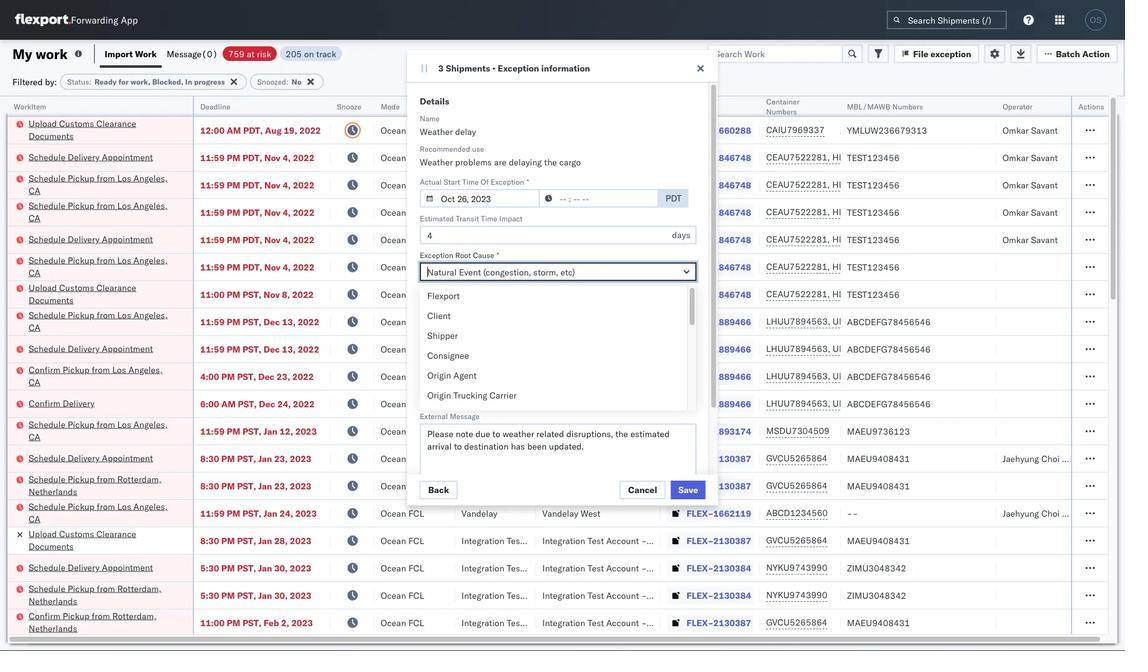Task type: describe. For each thing, give the bounding box(es) containing it.
16 flex- from the top
[[687, 536, 714, 546]]

Natural Event (congestion, storm, etc) text field
[[420, 263, 697, 281]]

1 vertical spatial exception
[[491, 177, 524, 186]]

bookings test consignee
[[543, 426, 642, 437]]

cargo
[[559, 157, 581, 168]]

3 maeu9408431 from the top
[[848, 536, 911, 546]]

5 omkar from the top
[[1003, 234, 1029, 245]]

parties
[[452, 350, 476, 359]]

4 4, from the top
[[283, 234, 291, 245]]

root
[[455, 251, 471, 260]]

8 11:59 from the top
[[200, 426, 225, 437]]

confirm pickup from los angeles, ca
[[29, 364, 163, 388]]

759 at risk
[[228, 48, 272, 59]]

msdu7304509
[[767, 426, 830, 437]]

flexport down export customs agent at the bottom left
[[462, 426, 494, 437]]

1 8:30 pm pst, jan 23, 2023 from the top
[[200, 453, 312, 464]]

8 resize handle column header from the left
[[827, 96, 841, 652]]

ymluw236679313
[[848, 125, 928, 136]]

confirm pickup from los angeles, ca link
[[29, 364, 177, 389]]

pst, left feb
[[243, 618, 262, 629]]

9 11:59 from the top
[[200, 508, 225, 519]]

vandelay west
[[543, 508, 601, 519]]

flex-2130387 for 8:30 pm pst, jan 23, 2023
[[687, 481, 752, 492]]

2 8:30 pm pst, jan 23, 2023 from the top
[[200, 481, 312, 492]]

ceau7522281, for 3rd 'schedule pickup from los angeles, ca' link from the top
[[767, 261, 831, 272]]

delivery for flex-1846748's schedule delivery appointment "link"
[[68, 152, 100, 162]]

2130384 for schedule pickup from rotterdam, netherlands
[[714, 590, 752, 601]]

upload customs clearance documents link for 11:00 pm pst, nov 8, 2022
[[29, 282, 177, 307]]

import
[[105, 48, 133, 59]]

nov for 2nd 'schedule pickup from los angeles, ca' link from the top
[[265, 207, 281, 218]]

app
[[121, 14, 138, 26]]

schedule delivery appointment for flex-1889466
[[29, 343, 153, 354]]

am for pst,
[[221, 399, 236, 410]]

1 1889466 from the top
[[714, 316, 752, 327]]

origin agent inside list box
[[427, 370, 477, 381]]

mode
[[381, 102, 400, 111]]

2 omkar from the top
[[1003, 152, 1029, 163]]

age
[[1115, 453, 1126, 464]]

status
[[67, 77, 89, 87]]

test123456 for 2nd 'schedule pickup from los angeles, ca' link from the top
[[848, 207, 900, 218]]

trucking
[[453, 390, 487, 401]]

3 hlxu6269489, from the top
[[833, 207, 897, 218]]

2023 down 12,
[[290, 453, 312, 464]]

4, for 6th 'schedule pickup from los angeles, ca' link from the bottom
[[283, 180, 291, 190]]

aug
[[265, 125, 282, 136]]

use
[[472, 144, 484, 153]]

name weather delay
[[420, 114, 476, 137]]

appointment for flex-1889466
[[102, 343, 153, 354]]

4 ca from the top
[[29, 322, 40, 333]]

3 flex- from the top
[[687, 180, 714, 190]]

6 ca from the top
[[29, 432, 40, 443]]

pst, down "4:00 pm pst, dec 23, 2022"
[[238, 399, 257, 410]]

5:30 pm pst, jan 30, 2023 for schedule delivery appointment
[[200, 563, 312, 574]]

cause
[[473, 251, 494, 260]]

container
[[767, 97, 800, 106]]

7 flex- from the top
[[687, 289, 714, 300]]

progress
[[194, 77, 225, 87]]

flex-2130387 for 11:00 pm pst, feb 2, 2023
[[687, 618, 752, 629]]

2 schedule pickup from los angeles, ca from the top
[[29, 200, 168, 223]]

in
[[185, 77, 192, 87]]

2 flex-1889466 from the top
[[687, 344, 752, 355]]

angeles, for 6th 'schedule pickup from los angeles, ca' link from the top
[[134, 501, 168, 512]]

6:00
[[200, 399, 219, 410]]

12:00 am pdt, aug 19, 2022
[[200, 125, 321, 136]]

9 fcl from the top
[[409, 344, 424, 355]]

1 horizontal spatial message
[[450, 412, 480, 421]]

ceau7522281, for 2nd 'schedule pickup from los angeles, ca' link from the top
[[767, 207, 831, 218]]

7 schedule from the top
[[29, 343, 65, 354]]

demo for 12:00 am pdt, aug 19, 2022
[[497, 125, 520, 136]]

2 appointment from the top
[[102, 234, 153, 245]]

pst, down 11:59 pm pst, jan 24, 2023
[[237, 536, 256, 546]]

angeles, for 6th 'schedule pickup from los angeles, ca' link from the bottom
[[134, 173, 168, 184]]

1 ocean fcl from the top
[[381, 125, 424, 136]]

flex-1662119
[[687, 508, 752, 519]]

documents for 11:00
[[29, 295, 74, 306]]

origin up export
[[427, 390, 451, 401]]

time for transit
[[481, 214, 497, 223]]

customs for first upload customs clearance documents link from the bottom
[[59, 529, 94, 540]]

1 4, from the top
[[283, 152, 291, 163]]

3 schedule pickup from los angeles, ca from the top
[[29, 255, 168, 278]]

flexport demo consignee for 12:00 am pdt, aug 19, 2022
[[462, 125, 564, 136]]

confirm delivery
[[29, 398, 95, 409]]

4 maeu9408431 from the top
[[848, 618, 911, 629]]

1 schedule pickup from los angeles, ca from the top
[[29, 173, 168, 196]]

2 abcdefg78456546 from the top
[[848, 344, 931, 355]]

attach
[[420, 287, 442, 297]]

4 ceau7522281, from the top
[[767, 234, 831, 245]]

3 account from the top
[[607, 536, 639, 546]]

action
[[1083, 48, 1111, 59]]

bosch up natural event (congestion, storm, etc) text field
[[543, 234, 567, 245]]

bosch right start
[[462, 180, 486, 190]]

3 lagerfeld from the top
[[668, 536, 705, 546]]

24, for 2023
[[280, 508, 293, 519]]

10 resize handle column header from the left
[[1063, 96, 1078, 652]]

rotterdam, for 11:00 pm pst, feb 2, 2023
[[112, 611, 157, 622]]

message (0)
[[167, 48, 218, 59]]

origin down viewable
[[427, 370, 451, 381]]

7 ocean fcl from the top
[[381, 289, 424, 300]]

pdt
[[666, 193, 682, 204]]

6:00 am pst, dec 24, 2022
[[200, 399, 315, 410]]

external message
[[420, 412, 480, 421]]

11:59 pm pst, jan 12, 2023
[[200, 426, 317, 437]]

pst, up 6:00 am pst, dec 24, 2022
[[237, 371, 256, 382]]

savant for 6th 'schedule pickup from los angeles, ca' link from the bottom
[[1032, 180, 1059, 190]]

5 lagerfeld from the top
[[668, 590, 705, 601]]

0 vertical spatial exception
[[498, 63, 540, 74]]

4 1846748 from the top
[[714, 234, 752, 245]]

dec down 11:00 pm pst, nov 8, 2022
[[264, 316, 280, 327]]

agent inside button
[[453, 387, 473, 397]]

3 schedule pickup from los angeles, ca button from the top
[[29, 254, 177, 280]]

work
[[36, 45, 68, 62]]

4 11:59 pm pdt, nov 4, 2022 from the top
[[200, 234, 315, 245]]

freight
[[487, 369, 511, 379]]

pst, down 11:59 pm pst, jan 12, 2023
[[237, 453, 256, 464]]

1 11:59 pm pdt, nov 4, 2022 from the top
[[200, 152, 315, 163]]

-- : -- -- text field
[[539, 189, 659, 208]]

estimated
[[420, 214, 454, 223]]

los for fifth schedule pickup from los angeles, ca button from the bottom
[[117, 200, 131, 211]]

5 account from the top
[[607, 590, 639, 601]]

shipper inside button
[[503, 387, 529, 397]]

jan left 28,
[[258, 536, 272, 546]]

3 documents from the top
[[29, 541, 74, 552]]

1 schedule pickup from los angeles, ca button from the top
[[29, 172, 177, 198]]

delivery for confirm delivery "link"
[[63, 398, 95, 409]]

9 schedule from the top
[[29, 453, 65, 464]]

2 omkar savant from the top
[[1003, 152, 1059, 163]]

1 horizontal spatial *
[[527, 177, 529, 186]]

estimated transit time impact
[[420, 214, 523, 223]]

exception root cause *
[[420, 251, 499, 260]]

hlxu8034992 for 6th 'schedule pickup from los angeles, ca' link from the bottom
[[899, 179, 960, 190]]

14 fcl from the top
[[409, 481, 424, 492]]

8 fcl from the top
[[409, 316, 424, 327]]

back button
[[420, 481, 458, 500]]

bosch down the
[[543, 180, 567, 190]]

schedule delivery appointment link for flex-2130387
[[29, 452, 153, 465]]

1 integration test account - karl lagerfeld from the top
[[543, 453, 705, 464]]

1 schedule from the top
[[29, 152, 65, 162]]

2130384 for schedule delivery appointment
[[714, 563, 752, 574]]

omkar savant for 6th 'schedule pickup from los angeles, ca' link from the bottom
[[1003, 180, 1059, 190]]

file
[[914, 48, 929, 59]]

export
[[427, 410, 453, 421]]

pdt, for 3rd 'schedule pickup from los angeles, ca' link from the top
[[243, 262, 262, 273]]

recommended use weather problems are delaying the cargo
[[420, 144, 581, 168]]

jan down 11:59 pm pst, jan 12, 2023
[[258, 453, 272, 464]]

appointment for flex-2130387
[[102, 453, 153, 464]]

flex-2130384 for schedule pickup from rotterdam, netherlands
[[687, 590, 752, 601]]

5 schedule delivery appointment link from the top
[[29, 562, 153, 574]]

customs for 11:00 pm pst, nov 8, 2022 upload customs clearance documents link
[[59, 282, 94, 293]]

weather inside recommended use weather problems are delaying the cargo
[[420, 157, 453, 168]]

angeles, for fifth 'schedule pickup from los angeles, ca' link from the top of the page
[[134, 419, 168, 430]]

3 11:59 from the top
[[200, 207, 225, 218]]

save
[[679, 485, 699, 496]]

3 11:59 pm pdt, nov 4, 2022 from the top
[[200, 207, 315, 218]]

for
[[119, 77, 129, 87]]

19 fcl from the top
[[409, 618, 424, 629]]

ca inside confirm pickup from los angeles, ca
[[29, 377, 40, 388]]

6 flex- from the top
[[687, 262, 714, 273]]

confirm pickup from rotterdam, netherlands link
[[29, 610, 177, 635]]

5 schedule delivery appointment button from the top
[[29, 562, 153, 575]]

customs inside list box
[[455, 410, 490, 421]]

netherlands for 11:00
[[29, 623, 77, 634]]

mbl/mawb numbers
[[848, 102, 924, 111]]

10 ocean fcl from the top
[[381, 371, 424, 382]]

schedule delivery appointment button for flex-2130387
[[29, 452, 153, 466]]

ceau7522281, for 11:00 pm pst, nov 8, 2022 upload customs clearance documents link
[[767, 289, 831, 300]]

3 schedule from the top
[[29, 200, 65, 211]]

bosch up uat
[[462, 344, 486, 355]]

viewable
[[420, 350, 450, 359]]

17 fcl from the top
[[409, 563, 424, 574]]

schedule delivery appointment for flex-1846748
[[29, 152, 153, 162]]

file exception
[[914, 48, 972, 59]]

delivery for 1st schedule delivery appointment "link" from the bottom of the page
[[68, 562, 100, 573]]

schedule pickup from rotterdam, netherlands link for 8:30
[[29, 473, 177, 498]]

confirm for confirm delivery
[[29, 398, 60, 409]]

12 fcl from the top
[[409, 426, 424, 437]]

0 vertical spatial message
[[167, 48, 202, 59]]

pst, up 11:59 pm pst, jan 24, 2023
[[237, 481, 256, 492]]

uat freight partner button
[[466, 367, 543, 382]]

2 savant from the top
[[1032, 152, 1059, 163]]

test123456 for 6th 'schedule pickup from los angeles, ca' link from the bottom
[[848, 180, 900, 190]]

3 1846748 from the top
[[714, 207, 752, 218]]

5 11:59 pm pdt, nov 4, 2022 from the top
[[200, 262, 315, 273]]

demo for 11:59 pm pst, jan 12, 2023
[[497, 426, 520, 437]]

flex-2130384 for schedule delivery appointment
[[687, 563, 752, 574]]

flexport inside button
[[431, 369, 459, 379]]

integration test account - karl lagerfeld for schedule pickup from rotterdam, netherlands link for 5:30
[[543, 590, 705, 601]]

3 shipments • exception information
[[438, 63, 590, 74]]

8 flex- from the top
[[687, 316, 714, 327]]

30, for schedule delivery appointment
[[274, 563, 288, 574]]

clearance for 12:00 am pdt, aug 19, 2022
[[96, 118, 136, 129]]

2023 for fifth 'schedule pickup from los angeles, ca' link from the top of the page
[[295, 426, 317, 437]]

batch
[[1057, 48, 1081, 59]]

3 karl from the top
[[649, 536, 665, 546]]

jaehyung
[[1003, 453, 1040, 464]]

angeles, for 3rd 'schedule pickup from los angeles, ca' link from the top
[[134, 255, 168, 266]]

information
[[542, 63, 590, 74]]

rotterdam, for 5:30 pm pst, jan 30, 2023
[[117, 583, 162, 594]]

2023 for 1st schedule delivery appointment "link" from the bottom of the page
[[290, 563, 312, 574]]

consignee down shipper button
[[522, 426, 564, 437]]

19 flex- from the top
[[687, 618, 714, 629]]

forwarding app link
[[15, 14, 138, 26]]

client
[[427, 311, 451, 321]]

8,
[[282, 289, 290, 300]]

los for 2nd schedule pickup from los angeles, ca button from the bottom
[[117, 419, 131, 430]]

2 resize handle column header from the left
[[316, 96, 331, 652]]

filtered by:
[[12, 76, 57, 87]]

2 13, from the top
[[282, 344, 296, 355]]

12 schedule from the top
[[29, 562, 65, 573]]

confirm for confirm pickup from los angeles, ca
[[29, 364, 60, 375]]

mbl/mawb numbers button
[[841, 99, 985, 111]]

4 schedule pickup from los angeles, ca link from the top
[[29, 309, 177, 334]]

3 integration test account - karl lagerfeld from the top
[[543, 536, 705, 546]]

clearance for 11:00 pm pst, nov 8, 2022
[[96, 282, 136, 293]]

4 flex-1846748 from the top
[[687, 234, 752, 245]]

jan for schedule pickup from rotterdam, netherlands link for 5:30
[[258, 590, 272, 601]]

consignee up the
[[522, 125, 564, 136]]

5 schedule delivery appointment from the top
[[29, 562, 153, 573]]

integration test account - karl lagerfeld for 1st schedule delivery appointment "link" from the bottom of the page
[[543, 563, 705, 574]]

15 flex- from the top
[[687, 508, 714, 519]]

1 karl from the top
[[649, 453, 665, 464]]

1 flex-1889466 from the top
[[687, 316, 752, 327]]

13 ocean fcl from the top
[[381, 453, 424, 464]]

hlxu8034992 for 3rd 'schedule pickup from los angeles, ca' link from the top
[[899, 261, 960, 272]]

16 fcl from the top
[[409, 536, 424, 546]]

shipper button
[[498, 385, 552, 400]]

integration test account - karl lagerfeld for 'confirm pickup from rotterdam, netherlands' link
[[543, 618, 705, 629]]

origin agent button
[[426, 385, 496, 400]]

schedule delivery appointment for flex-2130387
[[29, 453, 153, 464]]

2023 for schedule pickup from rotterdam, netherlands link corresponding to 8:30
[[290, 481, 312, 492]]

blocked,
[[152, 77, 184, 87]]

workitem
[[14, 102, 46, 111]]

2,
[[281, 618, 289, 629]]

13 fcl from the top
[[409, 453, 424, 464]]

1 flex-2130387 from the top
[[687, 453, 752, 464]]

1893174
[[714, 426, 752, 437]]

test123456 for 11:00 pm pst, nov 8, 2022 upload customs clearance documents link
[[848, 289, 900, 300]]

2 lhuu7894563, uetu5238478 from the top
[[767, 344, 894, 354]]

the
[[544, 157, 557, 168]]

4, for 3rd 'schedule pickup from los angeles, ca' link from the top
[[283, 262, 291, 273]]

flex-1893174
[[687, 426, 752, 437]]

container numbers
[[767, 97, 800, 116]]

by:
[[45, 76, 57, 87]]

205 on track
[[286, 48, 337, 59]]

12,
[[280, 426, 293, 437]]

3 clearance from the top
[[96, 529, 136, 540]]

snoozed : no
[[257, 77, 302, 87]]

savant for upload customs clearance documents link for 12:00 am pdt, aug 19, 2022
[[1032, 125, 1059, 136]]

omkar for 6th 'schedule pickup from los angeles, ca' link from the bottom
[[1003, 180, 1029, 190]]

filtered
[[12, 76, 43, 87]]

bosch up cause
[[462, 234, 486, 245]]

2 11:59 from the top
[[200, 180, 225, 190]]

my work
[[12, 45, 68, 62]]

choi
[[1042, 453, 1060, 464]]

6 flex-1846748 from the top
[[687, 289, 752, 300]]

upload customs clearance documents button for 12:00 am pdt, aug 19, 2022
[[29, 117, 177, 143]]

zimu3048342 for schedule pickup from rotterdam, netherlands
[[848, 590, 907, 601]]

1 flex-1846748 from the top
[[687, 152, 752, 163]]

schedule pickup from rotterdam, netherlands button for 8:30 pm pst, jan 23, 2023
[[29, 473, 177, 499]]

2130387 for 8:30 pm pst, jan 23, 2023
[[714, 481, 752, 492]]

dec up "4:00 pm pst, dec 23, 2022"
[[264, 344, 280, 355]]

abcd1234560
[[767, 508, 828, 519]]

nov for 6th 'schedule pickup from los angeles, ca' link from the bottom
[[265, 180, 281, 190]]

rotterdam, for 8:30 pm pst, jan 23, 2023
[[117, 474, 162, 485]]

pst, up 8:30 pm pst, jan 28, 2023
[[243, 508, 262, 519]]

•
[[493, 63, 496, 74]]

pst, up "4:00 pm pst, dec 23, 2022"
[[243, 344, 262, 355]]

3 flex-1846748 from the top
[[687, 207, 752, 218]]

5 fcl from the top
[[409, 234, 424, 245]]

los for 4th schedule pickup from los angeles, ca button from the bottom
[[117, 255, 131, 266]]

status : ready for work, blocked, in progress
[[67, 77, 225, 87]]

actions
[[1079, 102, 1105, 111]]

origin agent inside button
[[431, 387, 473, 397]]

23, for schedule pickup from rotterdam, netherlands
[[274, 481, 288, 492]]

os button
[[1082, 6, 1111, 34]]

uat
[[471, 369, 485, 379]]



Task type: vqa. For each thing, say whether or not it's contained in the screenshot.
second "EST" from the top
no



Task type: locate. For each thing, give the bounding box(es) containing it.
demo up recommended use weather problems are delaying the cargo
[[497, 125, 520, 136]]

Please type here (tag users with @) text field
[[420, 424, 697, 482]]

exception left root
[[420, 251, 453, 260]]

1 upload customs clearance documents from the top
[[29, 118, 136, 141]]

0 vertical spatial nyku9743990
[[767, 563, 828, 574]]

0 vertical spatial origin agent
[[427, 370, 477, 381]]

2 vertical spatial documents
[[29, 541, 74, 552]]

name
[[420, 114, 440, 123]]

list box containing flexport
[[420, 286, 687, 652]]

0 vertical spatial 8:30
[[200, 453, 219, 464]]

1 vertical spatial time
[[481, 214, 497, 223]]

jan for 1st schedule delivery appointment "link" from the bottom of the page
[[258, 563, 272, 574]]

2 vertical spatial upload
[[29, 529, 57, 540]]

14 flex- from the top
[[687, 481, 714, 492]]

0 vertical spatial upload customs clearance documents button
[[29, 117, 177, 143]]

import work button
[[100, 40, 162, 68]]

0 horizontal spatial numbers
[[767, 107, 798, 116]]

1 vertical spatial schedule pickup from rotterdam, netherlands link
[[29, 583, 177, 608]]

pst,
[[243, 289, 262, 300], [243, 316, 262, 327], [243, 344, 262, 355], [237, 371, 256, 382], [238, 399, 257, 410], [243, 426, 262, 437], [237, 453, 256, 464], [237, 481, 256, 492], [243, 508, 262, 519], [237, 536, 256, 546], [237, 563, 256, 574], [237, 590, 256, 601], [243, 618, 262, 629]]

weather down name
[[420, 126, 453, 137]]

0 vertical spatial upload customs clearance documents
[[29, 118, 136, 141]]

los for 1st schedule pickup from los angeles, ca button from the bottom
[[117, 501, 131, 512]]

origin agent down flexport button
[[431, 387, 473, 397]]

flexport. image
[[15, 14, 71, 26]]

bosch up 'origin trucking carrier'
[[462, 371, 486, 382]]

hlxu8034992 for 2nd 'schedule pickup from los angeles, ca' link from the top
[[899, 207, 960, 218]]

confirm inside confirm pickup from rotterdam, netherlands
[[29, 611, 60, 622]]

snooze
[[337, 102, 362, 111]]

Enter integers only number field
[[420, 226, 697, 245]]

24, up 12,
[[278, 399, 291, 410]]

2 vertical spatial exception
[[420, 251, 453, 260]]

0 vertical spatial schedule pickup from rotterdam, netherlands button
[[29, 473, 177, 499]]

5:30
[[200, 563, 219, 574], [200, 590, 219, 601]]

from inside confirm pickup from rotterdam, netherlands
[[92, 611, 110, 622]]

1 vertical spatial demo
[[497, 426, 520, 437]]

shipper
[[427, 330, 458, 341], [503, 387, 529, 397]]

1 gvcu5265864 from the top
[[767, 453, 828, 464]]

6 hlxu6269489, from the top
[[833, 289, 897, 300]]

1 vertical spatial flexport demo consignee
[[462, 426, 564, 437]]

attach files
[[420, 287, 460, 297]]

6 ocean fcl from the top
[[381, 262, 424, 273]]

24, for 2022
[[278, 399, 291, 410]]

0 vertical spatial flexport demo consignee
[[462, 125, 564, 136]]

forwarding
[[71, 14, 118, 26]]

2 schedule delivery appointment link from the top
[[29, 233, 153, 246]]

3 upload customs clearance documents link from the top
[[29, 528, 177, 553]]

2 vertical spatial rotterdam,
[[112, 611, 157, 622]]

5:30 up 11:00 pm pst, feb 2, 2023
[[200, 590, 219, 601]]

pst, left 8,
[[243, 289, 262, 300]]

2023 for 6th 'schedule pickup from los angeles, ca' link from the top
[[295, 508, 317, 519]]

1 appointment from the top
[[102, 152, 153, 162]]

jan up 28,
[[264, 508, 278, 519]]

schedule pickup from rotterdam, netherlands for 5:30 pm pst, jan 30, 2023
[[29, 583, 162, 607]]

confirm inside confirm delivery "link"
[[29, 398, 60, 409]]

nyku9743990 for schedule pickup from rotterdam, netherlands
[[767, 590, 828, 601]]

upload customs clearance documents button
[[29, 117, 177, 143], [29, 282, 177, 308]]

11:59 pm pst, jan 24, 2023
[[200, 508, 317, 519]]

delivery for 4th schedule delivery appointment "link" from the bottom
[[68, 234, 100, 245]]

9 ocean fcl from the top
[[381, 344, 424, 355]]

: for snoozed
[[286, 77, 289, 87]]

2 4, from the top
[[283, 180, 291, 190]]

4:00 pm pst, dec 23, 2022
[[200, 371, 314, 382]]

transit
[[456, 214, 479, 223]]

1 vertical spatial 30,
[[274, 590, 288, 601]]

ceau7522281,
[[767, 152, 831, 163], [767, 179, 831, 190], [767, 207, 831, 218], [767, 234, 831, 245], [767, 261, 831, 272], [767, 289, 831, 300]]

0 horizontal spatial shipper
[[427, 330, 458, 341]]

: for status
[[89, 77, 91, 87]]

los for the confirm pickup from los angeles, ca button
[[112, 364, 126, 375]]

3 uetu5238478 from the top
[[833, 371, 894, 382]]

1 13, from the top
[[282, 316, 296, 327]]

0 vertical spatial weather
[[420, 126, 453, 137]]

1 horizontal spatial vandelay
[[543, 508, 579, 519]]

1 vertical spatial flex-2130384
[[687, 590, 752, 601]]

flexport up use
[[462, 125, 494, 136]]

5 11:59 from the top
[[200, 262, 225, 273]]

1 vertical spatial documents
[[29, 295, 74, 306]]

1 vertical spatial message
[[450, 412, 480, 421]]

3 lhuu7894563, uetu5238478 from the top
[[767, 371, 894, 382]]

pdt, for 6th 'schedule pickup from los angeles, ca' link from the bottom
[[243, 180, 262, 190]]

23, up 6:00 am pst, dec 24, 2022
[[277, 371, 290, 382]]

nov for 3rd 'schedule pickup from los angeles, ca' link from the top
[[265, 262, 281, 273]]

0 vertical spatial schedule pickup from rotterdam, netherlands
[[29, 474, 162, 497]]

0 vertical spatial 11:59 pm pst, dec 13, 2022
[[200, 316, 320, 327]]

1 lhuu7894563, uetu5238478 from the top
[[767, 316, 894, 327]]

1 account from the top
[[607, 453, 639, 464]]

pst, down 8:30 pm pst, jan 28, 2023
[[237, 563, 256, 574]]

3 netherlands from the top
[[29, 623, 77, 634]]

2023 down 8:30 pm pst, jan 28, 2023
[[290, 563, 312, 574]]

1 vertical spatial zimu3048342
[[848, 590, 907, 601]]

los inside confirm pickup from los angeles, ca
[[112, 364, 126, 375]]

flexport
[[462, 125, 494, 136], [427, 291, 460, 302], [431, 369, 459, 379], [462, 426, 494, 437]]

deadline button
[[194, 99, 319, 111]]

schedule delivery appointment button
[[29, 151, 153, 165], [29, 233, 153, 247], [29, 343, 153, 356], [29, 452, 153, 466], [29, 562, 153, 575]]

documents
[[29, 130, 74, 141], [29, 295, 74, 306], [29, 541, 74, 552]]

2 5:30 from the top
[[200, 590, 219, 601]]

bosch up export customs agent at the bottom left
[[462, 399, 486, 410]]

numbers for container numbers
[[767, 107, 798, 116]]

1 vertical spatial agent
[[453, 387, 473, 397]]

2 11:59 pm pst, dec 13, 2022 from the top
[[200, 344, 320, 355]]

1 vertical spatial 23,
[[274, 453, 288, 464]]

0 vertical spatial netherlands
[[29, 486, 77, 497]]

1 5:30 from the top
[[200, 563, 219, 574]]

pdt, for upload customs clearance documents link for 12:00 am pdt, aug 19, 2022
[[243, 125, 263, 136]]

carrier
[[490, 390, 517, 401]]

batch action
[[1057, 48, 1111, 59]]

3 ceau7522281, from the top
[[767, 207, 831, 218]]

weather down recommended
[[420, 157, 453, 168]]

5 karl from the top
[[649, 590, 665, 601]]

1 vertical spatial 11:00
[[200, 618, 225, 629]]

0 vertical spatial *
[[527, 177, 529, 186]]

1 vertical spatial confirm
[[29, 398, 60, 409]]

1 2130387 from the top
[[714, 453, 752, 464]]

0 vertical spatial documents
[[29, 130, 74, 141]]

1 vertical spatial 11:59 pm pst, dec 13, 2022
[[200, 344, 320, 355]]

5 ca from the top
[[29, 377, 40, 388]]

shipper up viewable parties
[[427, 330, 458, 341]]

consignee right bookings
[[600, 426, 642, 437]]

8:30 pm pst, jan 23, 2023 up 11:59 pm pst, jan 24, 2023
[[200, 481, 312, 492]]

1 vertical spatial 2130384
[[714, 590, 752, 601]]

uetu5238478
[[833, 316, 894, 327], [833, 344, 894, 354], [833, 371, 894, 382], [833, 398, 894, 409]]

demo down carrier
[[497, 426, 520, 437]]

0 vertical spatial confirm
[[29, 364, 60, 375]]

5 hlxu6269489, from the top
[[833, 261, 897, 272]]

flex-1846748 button
[[667, 149, 754, 166], [667, 149, 754, 166], [667, 176, 754, 194], [667, 176, 754, 194], [667, 204, 754, 221], [667, 204, 754, 221], [667, 231, 754, 249], [667, 231, 754, 249], [667, 259, 754, 276], [667, 259, 754, 276], [667, 286, 754, 303], [667, 286, 754, 303]]

delivery inside confirm delivery "link"
[[63, 398, 95, 409]]

18 flex- from the top
[[687, 590, 714, 601]]

lhuu7894563,
[[767, 316, 831, 327], [767, 344, 831, 354], [767, 371, 831, 382], [767, 398, 831, 409]]

11:00
[[200, 289, 225, 300], [200, 618, 225, 629]]

7 11:59 from the top
[[200, 344, 225, 355]]

test
[[516, 152, 533, 163], [597, 152, 614, 163], [516, 180, 533, 190], [597, 180, 614, 190], [516, 207, 533, 218], [597, 207, 614, 218], [516, 234, 533, 245], [597, 234, 614, 245], [516, 262, 533, 273], [597, 262, 614, 273], [516, 289, 533, 300], [516, 344, 533, 355], [516, 371, 533, 382], [516, 399, 533, 410], [581, 426, 598, 437], [588, 453, 604, 464], [1070, 453, 1087, 464], [588, 481, 604, 492], [588, 536, 604, 546], [588, 563, 604, 574], [588, 590, 604, 601], [588, 618, 604, 629]]

2023 right 12,
[[295, 426, 317, 437]]

ca
[[29, 185, 40, 196], [29, 213, 40, 223], [29, 267, 40, 278], [29, 322, 40, 333], [29, 377, 40, 388], [29, 432, 40, 443], [29, 514, 40, 525]]

5:30 pm pst, jan 30, 2023 up 11:00 pm pst, feb 2, 2023
[[200, 590, 312, 601]]

confirm pickup from rotterdam, netherlands
[[29, 611, 157, 634]]

bookings
[[543, 426, 579, 437]]

1 weather from the top
[[420, 126, 453, 137]]

jan left 12,
[[264, 426, 278, 437]]

feb
[[264, 618, 279, 629]]

2 ca from the top
[[29, 213, 40, 223]]

5 ceau7522281, hlxu6269489, hlxu8034992 from the top
[[767, 261, 960, 272]]

viewable parties
[[420, 350, 476, 359]]

jan up 11:59 pm pst, jan 24, 2023
[[258, 481, 272, 492]]

export customs agent
[[427, 410, 516, 421]]

5:30 for schedule delivery appointment
[[200, 563, 219, 574]]

external
[[420, 412, 448, 421]]

1 vertical spatial origin agent
[[431, 387, 473, 397]]

-
[[642, 453, 647, 464], [1063, 453, 1068, 464], [642, 481, 647, 492], [848, 508, 853, 519], [853, 508, 858, 519], [642, 536, 647, 546], [642, 563, 647, 574], [642, 590, 647, 601], [642, 618, 647, 629]]

2 test123456 from the top
[[848, 180, 900, 190]]

0 horizontal spatial *
[[497, 251, 499, 260]]

0 vertical spatial clearance
[[96, 118, 136, 129]]

1 5:30 pm pst, jan 30, 2023 from the top
[[200, 563, 312, 574]]

11:59
[[200, 152, 225, 163], [200, 180, 225, 190], [200, 207, 225, 218], [200, 234, 225, 245], [200, 262, 225, 273], [200, 316, 225, 327], [200, 344, 225, 355], [200, 426, 225, 437], [200, 508, 225, 519]]

2023 right 28,
[[290, 536, 312, 546]]

13, down 8,
[[282, 316, 296, 327]]

14 ocean fcl from the top
[[381, 481, 424, 492]]

dec up 6:00 am pst, dec 24, 2022
[[258, 371, 275, 382]]

delaying
[[509, 157, 542, 168]]

nyku9743990 for schedule delivery appointment
[[767, 563, 828, 574]]

omkar savant for upload customs clearance documents link for 12:00 am pdt, aug 19, 2022
[[1003, 125, 1059, 136]]

exception right "•"
[[498, 63, 540, 74]]

0 vertical spatial 5:30 pm pst, jan 30, 2023
[[200, 563, 312, 574]]

am right 12:00
[[227, 125, 241, 136]]

2 ocean fcl from the top
[[381, 152, 424, 163]]

agent down uat
[[453, 387, 473, 397]]

jan down 8:30 pm pst, jan 28, 2023
[[258, 563, 272, 574]]

1 vertical spatial upload customs clearance documents button
[[29, 282, 177, 308]]

my
[[12, 45, 32, 62]]

8:30 up 11:59 pm pst, jan 24, 2023
[[200, 481, 219, 492]]

start
[[444, 177, 460, 186]]

16 ocean fcl from the top
[[381, 536, 424, 546]]

5 schedule pickup from los angeles, ca button from the top
[[29, 419, 177, 445]]

0 vertical spatial demo
[[497, 125, 520, 136]]

netherlands for 5:30
[[29, 596, 77, 607]]

angeles, for 2nd 'schedule pickup from los angeles, ca' link from the top
[[134, 200, 168, 211]]

schedule delivery appointment button for flex-1846748
[[29, 151, 153, 165]]

1 horizontal spatial numbers
[[893, 102, 924, 111]]

2 8:30 from the top
[[200, 481, 219, 492]]

4 test123456 from the top
[[848, 234, 900, 245]]

2130387 for 8:30 pm pst, jan 28, 2023
[[714, 536, 752, 546]]

message down trucking
[[450, 412, 480, 421]]

1 vertical spatial 13,
[[282, 344, 296, 355]]

13, up "4:00 pm pst, dec 23, 2022"
[[282, 344, 296, 355]]

omkar savant for 2nd 'schedule pickup from los angeles, ca' link from the top
[[1003, 207, 1059, 218]]

4 schedule from the top
[[29, 234, 65, 245]]

1 clearance from the top
[[96, 118, 136, 129]]

2 vertical spatial netherlands
[[29, 623, 77, 634]]

1 vertical spatial am
[[221, 399, 236, 410]]

1 upload from the top
[[29, 118, 57, 129]]

0 vertical spatial zimu3048342
[[848, 563, 907, 574]]

1 vertical spatial 5:30
[[200, 590, 219, 601]]

documents for 12:00
[[29, 130, 74, 141]]

nov for 11:00 pm pst, nov 8, 2022 upload customs clearance documents link
[[264, 289, 280, 300]]

bosch down actual start time of exception *
[[462, 207, 486, 218]]

2 schedule pickup from rotterdam, netherlands from the top
[[29, 583, 162, 607]]

1 : from the left
[[89, 77, 91, 87]]

1 horizontal spatial shipper
[[503, 387, 529, 397]]

1 vertical spatial upload
[[29, 282, 57, 293]]

30,
[[274, 563, 288, 574], [274, 590, 288, 601]]

4, for 2nd 'schedule pickup from los angeles, ca' link from the top
[[283, 207, 291, 218]]

hlxu8034992 for 11:00 pm pst, nov 8, 2022 upload customs clearance documents link
[[899, 289, 960, 300]]

rotterdam, inside confirm pickup from rotterdam, netherlands
[[112, 611, 157, 622]]

consignee up flexport button
[[427, 350, 469, 361]]

bosch right delaying
[[543, 152, 567, 163]]

schedule pickup from rotterdam, netherlands link for 5:30
[[29, 583, 177, 608]]

1 vertical spatial 8:30
[[200, 481, 219, 492]]

0 vertical spatial 23,
[[277, 371, 290, 382]]

0 vertical spatial 13,
[[282, 316, 296, 327]]

1 vertical spatial nyku9743990
[[767, 590, 828, 601]]

pickup inside confirm pickup from los angeles, ca
[[63, 364, 90, 375]]

4 fcl from the top
[[409, 207, 424, 218]]

18 fcl from the top
[[409, 590, 424, 601]]

0 vertical spatial agent
[[453, 370, 477, 381]]

0 vertical spatial time
[[462, 177, 479, 186]]

flex-1889466
[[687, 316, 752, 327], [687, 344, 752, 355], [687, 371, 752, 382], [687, 399, 752, 410]]

schedule pickup from rotterdam, netherlands button
[[29, 473, 177, 499], [29, 583, 177, 609]]

: left ready
[[89, 77, 91, 87]]

flexport down viewable parties
[[431, 369, 459, 379]]

5 flex- from the top
[[687, 234, 714, 245]]

5:30 pm pst, jan 30, 2023 for schedule pickup from rotterdam, netherlands
[[200, 590, 312, 601]]

1 vertical spatial 24,
[[280, 508, 293, 519]]

consignee inside list box
[[427, 350, 469, 361]]

am
[[227, 125, 241, 136], [221, 399, 236, 410]]

bosch down cause
[[462, 262, 486, 273]]

bosch up actual start time of exception *
[[462, 152, 486, 163]]

2130387 for 11:00 pm pst, feb 2, 2023
[[714, 618, 752, 629]]

exception down are
[[491, 177, 524, 186]]

bosch down enter integers only number field
[[543, 262, 567, 273]]

2023 up 8:30 pm pst, jan 28, 2023
[[295, 508, 317, 519]]

zimu3048342 for schedule delivery appointment
[[848, 563, 907, 574]]

5:30 pm pst, jan 30, 2023 down 8:30 pm pst, jan 28, 2023
[[200, 563, 312, 574]]

11:00 pm pst, nov 8, 2022
[[200, 289, 314, 300]]

netherlands inside confirm pickup from rotterdam, netherlands
[[29, 623, 77, 634]]

numbers up ymluw236679313
[[893, 102, 924, 111]]

2 11:00 from the top
[[200, 618, 225, 629]]

Search Work text field
[[708, 44, 843, 63]]

savant for 2nd 'schedule pickup from los angeles, ca' link from the top
[[1032, 207, 1059, 218]]

2 vertical spatial 23,
[[274, 481, 288, 492]]

0 vertical spatial flex-2130384
[[687, 563, 752, 574]]

forwarding app
[[71, 14, 138, 26]]

23,
[[277, 371, 290, 382], [274, 453, 288, 464], [274, 481, 288, 492]]

karl for fifth schedule delivery appointment button from the top
[[649, 563, 665, 574]]

4 flex-2130387 from the top
[[687, 618, 752, 629]]

0 horizontal spatial time
[[462, 177, 479, 186]]

11 fcl from the top
[[409, 399, 424, 410]]

5 hlxu8034992 from the top
[[899, 261, 960, 272]]

1 vertical spatial weather
[[420, 157, 453, 168]]

8:30 pm pst, jan 28, 2023
[[200, 536, 312, 546]]

8:30 down 11:59 pm pst, jan 24, 2023
[[200, 536, 219, 546]]

ceau7522281, hlxu6269489, hlxu8034992
[[767, 152, 960, 163], [767, 179, 960, 190], [767, 207, 960, 218], [767, 234, 960, 245], [767, 261, 960, 272], [767, 289, 960, 300]]

pst, up 11:00 pm pst, feb 2, 2023
[[237, 590, 256, 601]]

5:30 for schedule pickup from rotterdam, netherlands
[[200, 590, 219, 601]]

deadline
[[200, 102, 231, 111]]

upload customs clearance documents for 12:00 am pdt, aug 19, 2022
[[29, 118, 136, 141]]

time for start
[[462, 177, 479, 186]]

1 horizontal spatial :
[[286, 77, 289, 87]]

numbers for mbl/mawb numbers
[[893, 102, 924, 111]]

2 confirm from the top
[[29, 398, 60, 409]]

30, for schedule pickup from rotterdam, netherlands
[[274, 590, 288, 601]]

17 flex- from the top
[[687, 563, 714, 574]]

1 ceau7522281, from the top
[[767, 152, 831, 163]]

3 flex-2130387 from the top
[[687, 536, 752, 546]]

am for pdt,
[[227, 125, 241, 136]]

2 schedule pickup from rotterdam, netherlands link from the top
[[29, 583, 177, 608]]

problems
[[455, 157, 492, 168]]

agent down carrier
[[493, 410, 516, 421]]

13 schedule from the top
[[29, 583, 65, 594]]

los for sixth schedule pickup from los angeles, ca button from the bottom
[[117, 173, 131, 184]]

2023 for schedule pickup from rotterdam, netherlands link for 5:30
[[290, 590, 312, 601]]

appointment for flex-1846748
[[102, 152, 153, 162]]

2 vertical spatial upload customs clearance documents link
[[29, 528, 177, 553]]

workitem button
[[7, 99, 180, 111]]

jaehyung choi - test origin age
[[1003, 453, 1126, 464]]

1 vertical spatial schedule pickup from rotterdam, netherlands button
[[29, 583, 177, 609]]

0 vertical spatial 11:00
[[200, 289, 225, 300]]

2023 up 11:00 pm pst, feb 2, 2023
[[290, 590, 312, 601]]

1 vertical spatial 5:30 pm pst, jan 30, 2023
[[200, 590, 312, 601]]

schedule delivery appointment link for flex-1889466
[[29, 343, 153, 355]]

2 lhuu7894563, from the top
[[767, 344, 831, 354]]

rotterdam,
[[117, 474, 162, 485], [117, 583, 162, 594], [112, 611, 157, 622]]

schedule pickup from rotterdam, netherlands button for 5:30 pm pst, jan 30, 2023
[[29, 583, 177, 609]]

*
[[527, 177, 529, 186], [497, 251, 499, 260]]

1 vertical spatial upload customs clearance documents
[[29, 282, 136, 306]]

from inside confirm pickup from los angeles, ca
[[92, 364, 110, 375]]

numbers inside container numbers
[[767, 107, 798, 116]]

23, up 11:59 pm pst, jan 24, 2023
[[274, 481, 288, 492]]

test123456 for 3rd 'schedule pickup from los angeles, ca' link from the top
[[848, 262, 900, 273]]

weather inside name weather delay
[[420, 126, 453, 137]]

agent up origin agent button at the left bottom
[[453, 370, 477, 381]]

pst, down 11:00 pm pst, nov 8, 2022
[[243, 316, 262, 327]]

12:00
[[200, 125, 225, 136]]

dec up 11:59 pm pst, jan 12, 2023
[[259, 399, 275, 410]]

upload customs clearance documents for 11:00 pm pst, nov 8, 2022
[[29, 282, 136, 306]]

delivery for schedule delivery appointment "link" related to flex-2130387
[[68, 453, 100, 464]]

flexport demo consignee for 11:59 pm pst, jan 12, 2023
[[462, 426, 564, 437]]

angeles,
[[134, 173, 168, 184], [134, 200, 168, 211], [134, 255, 168, 266], [134, 310, 168, 321], [129, 364, 163, 375], [134, 419, 168, 430], [134, 501, 168, 512]]

save button
[[671, 481, 706, 500]]

11 resize handle column header from the left
[[1094, 96, 1109, 652]]

1 vertical spatial netherlands
[[29, 596, 77, 607]]

1 schedule pickup from los angeles, ca link from the top
[[29, 172, 177, 197]]

savant
[[1032, 125, 1059, 136], [1032, 152, 1059, 163], [1032, 180, 1059, 190], [1032, 207, 1059, 218], [1032, 234, 1059, 245]]

flexport up client
[[427, 291, 460, 302]]

11:00 pm pst, feb 2, 2023
[[200, 618, 313, 629]]

flexport demo consignee up recommended use weather problems are delaying the cargo
[[462, 125, 564, 136]]

* down delaying
[[527, 177, 529, 186]]

ceau7522281, for 6th 'schedule pickup from los angeles, ca' link from the bottom
[[767, 179, 831, 190]]

1 vertical spatial rotterdam,
[[117, 583, 162, 594]]

los for third schedule pickup from los angeles, ca button from the bottom
[[117, 310, 131, 321]]

origin inside button
[[431, 387, 451, 397]]

3 schedule pickup from los angeles, ca link from the top
[[29, 254, 177, 279]]

5 schedule from the top
[[29, 255, 65, 266]]

karl for the confirm pickup from rotterdam, netherlands button on the left bottom of page
[[649, 618, 665, 629]]

0 vertical spatial upload
[[29, 118, 57, 129]]

upload customs clearance documents link for 12:00 am pdt, aug 19, 2022
[[29, 117, 177, 142]]

0 vertical spatial 30,
[[274, 563, 288, 574]]

risk
[[257, 48, 272, 59]]

work
[[135, 48, 157, 59]]

0 vertical spatial 24,
[[278, 399, 291, 410]]

1 vertical spatial clearance
[[96, 282, 136, 293]]

9 resize handle column header from the left
[[982, 96, 997, 652]]

flex-2130387 for 8:30 pm pst, jan 28, 2023
[[687, 536, 752, 546]]

origin left age
[[1089, 453, 1113, 464]]

recommended
[[420, 144, 470, 153]]

MMM D, YYYY text field
[[420, 189, 540, 208]]

karl for schedule pickup from rotterdam, netherlands button corresponding to 5:30 pm pst, jan 30, 2023
[[649, 590, 665, 601]]

4 savant from the top
[[1032, 207, 1059, 218]]

0 vertical spatial am
[[227, 125, 241, 136]]

2 vertical spatial clearance
[[96, 529, 136, 540]]

hlxu6269489,
[[833, 152, 897, 163], [833, 179, 897, 190], [833, 207, 897, 218], [833, 234, 897, 245], [833, 261, 897, 272], [833, 289, 897, 300]]

flexport inside list box
[[427, 291, 460, 302]]

205
[[286, 48, 302, 59]]

2 vertical spatial confirm
[[29, 611, 60, 622]]

0 horizontal spatial vandelay
[[462, 508, 498, 519]]

schedule
[[29, 152, 65, 162], [29, 173, 65, 184], [29, 200, 65, 211], [29, 234, 65, 245], [29, 255, 65, 266], [29, 310, 65, 321], [29, 343, 65, 354], [29, 419, 65, 430], [29, 453, 65, 464], [29, 474, 65, 485], [29, 501, 65, 512], [29, 562, 65, 573], [29, 583, 65, 594]]

confirm pickup from rotterdam, netherlands button
[[29, 610, 177, 636]]

1 schedule pickup from rotterdam, netherlands button from the top
[[29, 473, 177, 499]]

1 horizontal spatial time
[[481, 214, 497, 223]]

jan for 6th 'schedule pickup from los angeles, ca' link from the top
[[264, 508, 278, 519]]

actual
[[420, 177, 442, 186]]

24, up 28,
[[280, 508, 293, 519]]

19 ocean fcl from the top
[[381, 618, 424, 629]]

back
[[429, 485, 449, 496]]

omkar for upload customs clearance documents link for 12:00 am pdt, aug 19, 2022
[[1003, 125, 1029, 136]]

import work
[[105, 48, 157, 59]]

delay
[[455, 126, 476, 137]]

time left "of"
[[462, 177, 479, 186]]

vandelay for vandelay west
[[543, 508, 579, 519]]

1 11:59 pm pst, dec 13, 2022 from the top
[[200, 316, 320, 327]]

1846748
[[714, 152, 752, 163], [714, 180, 752, 190], [714, 207, 752, 218], [714, 234, 752, 245], [714, 262, 752, 273], [714, 289, 752, 300]]

30, down 28,
[[274, 563, 288, 574]]

2 vertical spatial 8:30
[[200, 536, 219, 546]]

pickup inside confirm pickup from rotterdam, netherlands
[[63, 611, 90, 622]]

pst, down 6:00 am pst, dec 24, 2022
[[243, 426, 262, 437]]

upload customs clearance documents button for 11:00 pm pst, nov 8, 2022
[[29, 282, 177, 308]]

0 vertical spatial rotterdam,
[[117, 474, 162, 485]]

3 1889466 from the top
[[714, 371, 752, 382]]

customs for upload customs clearance documents link for 12:00 am pdt, aug 19, 2022
[[59, 118, 94, 129]]

1 ceau7522281, hlxu6269489, hlxu8034992 from the top
[[767, 152, 960, 163]]

time
[[462, 177, 479, 186], [481, 214, 497, 223]]

13,
[[282, 316, 296, 327], [282, 344, 296, 355]]

5 appointment from the top
[[102, 562, 153, 573]]

2 vertical spatial upload customs clearance documents
[[29, 529, 136, 552]]

0 vertical spatial 2130384
[[714, 563, 752, 574]]

6 schedule pickup from los angeles, ca from the top
[[29, 501, 168, 525]]

schedule delivery appointment button for flex-1889466
[[29, 343, 153, 356]]

no
[[292, 77, 302, 87]]

0 horizontal spatial :
[[89, 77, 91, 87]]

11:59 pm pst, dec 13, 2022 down 11:00 pm pst, nov 8, 2022
[[200, 316, 320, 327]]

0 vertical spatial shipper
[[427, 330, 458, 341]]

1 1846748 from the top
[[714, 152, 752, 163]]

3 2130387 from the top
[[714, 536, 752, 546]]

8 ocean fcl from the top
[[381, 316, 424, 327]]

4 gvcu5265864 from the top
[[767, 617, 828, 628]]

1 11:59 from the top
[[200, 152, 225, 163]]

2023 for 'confirm pickup from rotterdam, netherlands' link
[[292, 618, 313, 629]]

0 vertical spatial schedule pickup from rotterdam, netherlands link
[[29, 473, 177, 498]]

0 vertical spatial 5:30
[[200, 563, 219, 574]]

11:59 pm pst, dec 13, 2022 up "4:00 pm pst, dec 23, 2022"
[[200, 344, 320, 355]]

consignee
[[522, 125, 564, 136], [427, 350, 469, 361], [522, 426, 564, 437], [600, 426, 642, 437]]

8:30 pm pst, jan 23, 2023 down 11:59 pm pst, jan 12, 2023
[[200, 453, 312, 464]]

6 ceau7522281, hlxu6269489, hlxu8034992 from the top
[[767, 289, 960, 300]]

1 flexport demo consignee from the top
[[462, 125, 564, 136]]

lhuu7894563, uetu5238478
[[767, 316, 894, 327], [767, 344, 894, 354], [767, 371, 894, 382], [767, 398, 894, 409]]

flex-1846748
[[687, 152, 752, 163], [687, 180, 752, 190], [687, 207, 752, 218], [687, 234, 752, 245], [687, 262, 752, 273], [687, 289, 752, 300]]

lagerfeld
[[668, 453, 705, 464], [668, 481, 705, 492], [668, 536, 705, 546], [668, 563, 705, 574], [668, 590, 705, 601], [668, 618, 705, 629]]

2 documents from the top
[[29, 295, 74, 306]]

3 gvcu5265864 from the top
[[767, 535, 828, 546]]

0 vertical spatial 8:30 pm pst, jan 23, 2023
[[200, 453, 312, 464]]

bosch right files
[[462, 289, 486, 300]]

4 1889466 from the top
[[714, 399, 752, 410]]

ocean
[[381, 125, 406, 136], [381, 152, 406, 163], [489, 152, 514, 163], [570, 152, 595, 163], [381, 180, 406, 190], [489, 180, 514, 190], [570, 180, 595, 190], [381, 207, 406, 218], [489, 207, 514, 218], [570, 207, 595, 218], [381, 234, 406, 245], [489, 234, 514, 245], [570, 234, 595, 245], [381, 262, 406, 273], [489, 262, 514, 273], [570, 262, 595, 273], [381, 289, 406, 300], [489, 289, 514, 300], [381, 316, 406, 327], [381, 344, 406, 355], [489, 344, 514, 355], [381, 371, 406, 382], [489, 371, 514, 382], [381, 399, 406, 410], [489, 399, 514, 410], [381, 426, 406, 437], [381, 453, 406, 464], [381, 481, 406, 492], [381, 508, 406, 519], [381, 536, 406, 546], [381, 563, 406, 574], [381, 590, 406, 601], [381, 618, 406, 629]]

flex-2130384 button
[[667, 560, 754, 577], [667, 560, 754, 577], [667, 587, 754, 605], [667, 587, 754, 605]]

2 vertical spatial agent
[[493, 410, 516, 421]]

list box
[[420, 286, 687, 652]]

origin agent up origin agent button at the left bottom
[[427, 370, 477, 381]]

karl for schedule pickup from rotterdam, netherlands button for 8:30 pm pst, jan 23, 2023
[[649, 481, 665, 492]]

4 2130387 from the top
[[714, 618, 752, 629]]

* right cause
[[497, 251, 499, 260]]

1 integration from the top
[[543, 453, 586, 464]]

8:30 pm pst, jan 23, 2023
[[200, 453, 312, 464], [200, 481, 312, 492]]

jan up feb
[[258, 590, 272, 601]]

schedule delivery appointment link for flex-1846748
[[29, 151, 153, 163]]

23, down 12,
[[274, 453, 288, 464]]

1662119
[[714, 508, 752, 519]]

shipper down the partner
[[503, 387, 529, 397]]

2 maeu9408431 from the top
[[848, 481, 911, 492]]

flex-
[[687, 125, 714, 136], [687, 152, 714, 163], [687, 180, 714, 190], [687, 207, 714, 218], [687, 234, 714, 245], [687, 262, 714, 273], [687, 289, 714, 300], [687, 316, 714, 327], [687, 344, 714, 355], [687, 371, 714, 382], [687, 399, 714, 410], [687, 426, 714, 437], [687, 453, 714, 464], [687, 481, 714, 492], [687, 508, 714, 519], [687, 536, 714, 546], [687, 563, 714, 574], [687, 590, 714, 601], [687, 618, 714, 629]]

confirm inside confirm pickup from los angeles, ca
[[29, 364, 60, 375]]

numbers down 'container'
[[767, 107, 798, 116]]

resize handle column header
[[178, 96, 193, 652], [316, 96, 331, 652], [360, 96, 375, 652], [441, 96, 456, 652], [522, 96, 536, 652], [646, 96, 661, 652], [746, 96, 761, 652], [827, 96, 841, 652], [982, 96, 997, 652], [1063, 96, 1078, 652], [1094, 96, 1109, 652]]

1 8:30 from the top
[[200, 453, 219, 464]]

1 vertical spatial *
[[497, 251, 499, 260]]

Search Shipments (/) text field
[[888, 11, 1008, 29]]

schedule pickup from rotterdam, netherlands for 8:30 pm pst, jan 23, 2023
[[29, 474, 162, 497]]

1 vandelay from the left
[[462, 508, 498, 519]]

message up in
[[167, 48, 202, 59]]

upload for 12:00 am pdt, aug 19, 2022
[[29, 118, 57, 129]]

confirm delivery button
[[29, 397, 95, 411]]

os
[[1091, 15, 1103, 25]]

schedule delivery appointment
[[29, 152, 153, 162], [29, 234, 153, 245], [29, 343, 153, 354], [29, 453, 153, 464], [29, 562, 153, 573]]

angeles, for fourth 'schedule pickup from los angeles, ca' link
[[134, 310, 168, 321]]

1 vertical spatial schedule pickup from rotterdam, netherlands
[[29, 583, 162, 607]]

0 vertical spatial upload customs clearance documents link
[[29, 117, 177, 142]]

bosch up enter integers only number field
[[543, 207, 567, 218]]

3 flex-1889466 from the top
[[687, 371, 752, 382]]

2 upload customs clearance documents link from the top
[[29, 282, 177, 307]]

30, up '2,'
[[274, 590, 288, 601]]

4 account from the top
[[607, 563, 639, 574]]

files
[[444, 287, 460, 297]]

demo
[[497, 125, 520, 136], [497, 426, 520, 437]]

flexport demo consignee down carrier
[[462, 426, 564, 437]]

0 horizontal spatial message
[[167, 48, 202, 59]]

2023 right '2,'
[[292, 618, 313, 629]]

5:30 down 8:30 pm pst, jan 28, 2023
[[200, 563, 219, 574]]

1 vertical spatial shipper
[[503, 387, 529, 397]]

1 vertical spatial upload customs clearance documents link
[[29, 282, 177, 307]]

1 vertical spatial 8:30 pm pst, jan 23, 2023
[[200, 481, 312, 492]]

origin down flexport button
[[431, 387, 451, 397]]

nyku9743990
[[767, 563, 828, 574], [767, 590, 828, 601]]

2023 up 11:59 pm pst, jan 24, 2023
[[290, 481, 312, 492]]

container numbers button
[[761, 94, 829, 116]]

angeles, inside confirm pickup from los angeles, ca
[[129, 364, 163, 375]]



